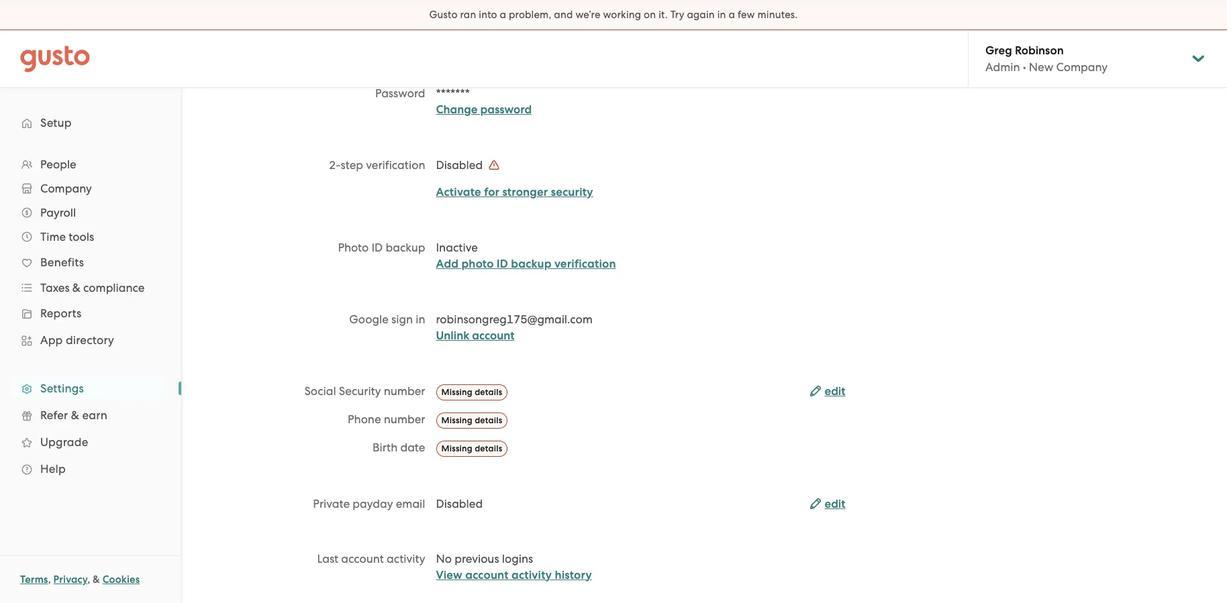 Task type: vqa. For each thing, say whether or not it's contained in the screenshot.
year inside the the Total hours per year The fixed number of hours earned each year. Learn more
no



Task type: describe. For each thing, give the bounding box(es) containing it.
2 edit button from the top
[[810, 496, 845, 513]]

help
[[40, 462, 66, 476]]

photo
[[338, 241, 369, 254]]

greg
[[985, 44, 1012, 58]]

reports link
[[13, 301, 168, 326]]

privacy link
[[53, 574, 87, 586]]

taxes & compliance button
[[13, 276, 168, 300]]

tools
[[69, 230, 94, 244]]

2 , from the left
[[87, 574, 90, 586]]

earn
[[82, 409, 107, 422]]

payday
[[353, 497, 393, 511]]

refer
[[40, 409, 68, 422]]

inactive add photo id backup verification
[[436, 241, 616, 271]]

activate for stronger security
[[436, 185, 593, 199]]

activity inside no previous logins view account activity history
[[511, 568, 552, 582]]

activate for stronger security link
[[436, 185, 593, 199]]

cookies
[[103, 574, 140, 586]]

email
[[396, 497, 425, 511]]

robinsongreg175@gmail.com unlink account
[[436, 313, 593, 343]]

change
[[436, 103, 478, 117]]

2-
[[329, 158, 341, 172]]

logins
[[502, 552, 533, 566]]

new
[[1029, 60, 1053, 74]]

security
[[339, 385, 381, 398]]

password
[[480, 103, 532, 117]]

1 edit button from the top
[[810, 384, 845, 400]]

inactive
[[436, 241, 478, 254]]

no previous logins view account activity history
[[436, 552, 592, 582]]

terms , privacy , & cookies
[[20, 574, 140, 586]]

gusto ran into a problem, and we're working on it. try again in a few minutes.
[[429, 9, 798, 21]]

into
[[479, 9, 497, 21]]

0 vertical spatial in
[[717, 9, 726, 21]]

last
[[317, 552, 338, 566]]

0 vertical spatial backup
[[386, 241, 425, 254]]

missing details for social security number
[[441, 387, 502, 397]]

2 number from the top
[[384, 413, 425, 426]]

directory
[[66, 334, 114, 347]]

few
[[738, 9, 755, 21]]

it.
[[659, 9, 668, 21]]

1 vertical spatial account
[[341, 552, 384, 566]]

*******
[[436, 87, 470, 100]]

module__icon___go7vc image
[[489, 160, 500, 170]]

gusto
[[429, 9, 458, 21]]

edit for 1st edit button from the top of the page
[[825, 385, 845, 399]]

list containing people
[[0, 152, 181, 483]]

app
[[40, 334, 63, 347]]

birth
[[373, 441, 398, 454]]

ran
[[460, 9, 476, 21]]

social
[[304, 385, 336, 398]]

private
[[313, 497, 350, 511]]

working
[[603, 9, 641, 21]]

0 vertical spatial activity
[[387, 552, 425, 566]]

2 a from the left
[[729, 9, 735, 21]]

add
[[436, 257, 459, 271]]

gusto navigation element
[[0, 88, 181, 504]]

phone number
[[348, 413, 425, 426]]

payroll button
[[13, 201, 168, 225]]

privacy
[[53, 574, 87, 586]]

admin
[[985, 60, 1020, 74]]

change password button
[[436, 102, 532, 118]]

2 vertical spatial &
[[93, 574, 100, 586]]

robinson
[[1015, 44, 1064, 58]]

0 vertical spatial id
[[372, 241, 383, 254]]

edit for 1st edit button from the bottom
[[825, 497, 845, 511]]

company button
[[13, 177, 168, 201]]

for
[[484, 185, 500, 199]]

disabled for verification
[[436, 158, 486, 172]]

try
[[670, 9, 684, 21]]

& for compliance
[[72, 281, 80, 295]]

robinsongreg175@gmail.com
[[436, 313, 593, 326]]

1 a from the left
[[500, 9, 506, 21]]

unlink
[[436, 329, 469, 343]]

settings
[[40, 382, 84, 395]]

time tools
[[40, 230, 94, 244]]

missing for phone number
[[441, 415, 473, 425]]

company inside greg robinson admin • new company
[[1056, 60, 1108, 74]]

minutes.
[[757, 9, 798, 21]]

1 , from the left
[[48, 574, 51, 586]]

previous
[[455, 552, 499, 566]]

id inside the inactive add photo id backup verification
[[497, 257, 508, 271]]

no
[[436, 552, 452, 566]]

sign
[[391, 313, 413, 326]]

time
[[40, 230, 66, 244]]

taxes
[[40, 281, 70, 295]]

refer & earn link
[[13, 403, 168, 428]]



Task type: locate. For each thing, give the bounding box(es) containing it.
0 vertical spatial missing details
[[441, 387, 502, 397]]

3 missing from the top
[[441, 443, 473, 453]]

1 number from the top
[[384, 385, 425, 398]]

1 vertical spatial backup
[[511, 257, 552, 271]]

details for birth date
[[475, 443, 502, 453]]

2 edit from the top
[[825, 497, 845, 511]]

photo
[[461, 257, 494, 271]]

details for social security number
[[475, 387, 502, 397]]

a
[[500, 9, 506, 21], [729, 9, 735, 21]]

0 horizontal spatial company
[[40, 182, 92, 195]]

missing details
[[441, 387, 502, 397], [441, 415, 502, 425], [441, 443, 502, 453]]

0 vertical spatial verification
[[366, 158, 425, 172]]

terms
[[20, 574, 48, 586]]

& inside dropdown button
[[72, 281, 80, 295]]

backup inside the inactive add photo id backup verification
[[511, 257, 552, 271]]

backup left inactive
[[386, 241, 425, 254]]

0 horizontal spatial id
[[372, 241, 383, 254]]

0 vertical spatial account
[[472, 329, 514, 343]]

again
[[687, 9, 715, 21]]

0 horizontal spatial backup
[[386, 241, 425, 254]]

account inside no previous logins view account activity history
[[465, 568, 509, 582]]

list
[[0, 152, 181, 483]]

account right "last"
[[341, 552, 384, 566]]

missing for social security number
[[441, 387, 473, 397]]

account
[[472, 329, 514, 343], [341, 552, 384, 566], [465, 568, 509, 582]]

2 vertical spatial missing details
[[441, 443, 502, 453]]

0 vertical spatial &
[[72, 281, 80, 295]]

0 horizontal spatial activity
[[387, 552, 425, 566]]

disabled
[[436, 158, 486, 172], [436, 497, 483, 511]]

cookies button
[[103, 572, 140, 588]]

1 horizontal spatial activity
[[511, 568, 552, 582]]

setup
[[40, 116, 72, 130]]

in right again
[[717, 9, 726, 21]]

1 missing details from the top
[[441, 387, 502, 397]]

a right into
[[500, 9, 506, 21]]

security
[[551, 185, 593, 199]]

0 horizontal spatial a
[[500, 9, 506, 21]]

0 horizontal spatial in
[[416, 313, 425, 326]]

0 vertical spatial edit button
[[810, 384, 845, 400]]

settings link
[[13, 377, 168, 401]]

details for phone number
[[475, 415, 502, 425]]

step
[[341, 158, 363, 172]]

payroll
[[40, 206, 76, 220]]

1 vertical spatial edit
[[825, 497, 845, 511]]

0 horizontal spatial ,
[[48, 574, 51, 586]]

& left earn
[[71, 409, 79, 422]]

1 vertical spatial edit button
[[810, 496, 845, 513]]

2 missing details from the top
[[441, 415, 502, 425]]

id right photo at the left top
[[497, 257, 508, 271]]

2 details from the top
[[475, 415, 502, 425]]

activity down logins
[[511, 568, 552, 582]]

google
[[349, 313, 389, 326]]

1 horizontal spatial backup
[[511, 257, 552, 271]]

details
[[475, 387, 502, 397], [475, 415, 502, 425], [475, 443, 502, 453]]

1 horizontal spatial ,
[[87, 574, 90, 586]]

1 edit from the top
[[825, 385, 845, 399]]

problem,
[[509, 9, 551, 21]]

id right the photo
[[372, 241, 383, 254]]

1 horizontal spatial in
[[717, 9, 726, 21]]

2 disabled from the top
[[436, 497, 483, 511]]

photo id backup
[[338, 241, 425, 254]]

& right taxes
[[72, 281, 80, 295]]

account inside robinsongreg175@gmail.com unlink account
[[472, 329, 514, 343]]

edit
[[825, 385, 845, 399], [825, 497, 845, 511]]

0 vertical spatial missing
[[441, 387, 473, 397]]

1 vertical spatial details
[[475, 415, 502, 425]]

in right sign
[[416, 313, 425, 326]]

1 vertical spatial &
[[71, 409, 79, 422]]

1 vertical spatial disabled
[[436, 497, 483, 511]]

company down people
[[40, 182, 92, 195]]

we're
[[576, 9, 600, 21]]

verification inside the inactive add photo id backup verification
[[554, 257, 616, 271]]

******* change password
[[436, 87, 532, 117]]

1 vertical spatial number
[[384, 413, 425, 426]]

edit button
[[810, 384, 845, 400], [810, 496, 845, 513]]

phone
[[348, 413, 381, 426]]

3 missing details from the top
[[441, 443, 502, 453]]

add photo id backup verification button
[[436, 256, 616, 273]]

people button
[[13, 152, 168, 177]]

missing for birth date
[[441, 443, 473, 453]]

private payday email
[[313, 497, 425, 511]]

&
[[72, 281, 80, 295], [71, 409, 79, 422], [93, 574, 100, 586]]

1 vertical spatial activity
[[511, 568, 552, 582]]

benefits
[[40, 256, 84, 269]]

0 vertical spatial company
[[1056, 60, 1108, 74]]

people
[[40, 158, 76, 171]]

home image
[[20, 45, 90, 72]]

date
[[400, 441, 425, 454]]

taxes & compliance
[[40, 281, 145, 295]]

1 horizontal spatial company
[[1056, 60, 1108, 74]]

upgrade
[[40, 436, 88, 449]]

missing details for birth date
[[441, 443, 502, 453]]

password
[[375, 87, 425, 100]]

1 vertical spatial id
[[497, 257, 508, 271]]

& left the cookies button
[[93, 574, 100, 586]]

on
[[644, 9, 656, 21]]

greg robinson admin • new company
[[985, 44, 1108, 74]]

view
[[436, 568, 463, 582]]

verification
[[366, 158, 425, 172], [554, 257, 616, 271]]

setup link
[[13, 111, 168, 135]]

2-step verification
[[329, 158, 425, 172]]

, left the cookies button
[[87, 574, 90, 586]]

1 vertical spatial missing
[[441, 415, 473, 425]]

number up birth date
[[384, 413, 425, 426]]

company right new
[[1056, 60, 1108, 74]]

disabled up activate
[[436, 158, 486, 172]]

3 details from the top
[[475, 443, 502, 453]]

disabled right email
[[436, 497, 483, 511]]

1 vertical spatial in
[[416, 313, 425, 326]]

1 disabled from the top
[[436, 158, 486, 172]]

& for earn
[[71, 409, 79, 422]]

time tools button
[[13, 225, 168, 249]]

company inside dropdown button
[[40, 182, 92, 195]]

disabled for email
[[436, 497, 483, 511]]

benefits link
[[13, 250, 168, 275]]

unlink account button
[[436, 328, 514, 344]]

2 missing from the top
[[441, 415, 473, 425]]

number
[[384, 385, 425, 398], [384, 413, 425, 426]]

1 vertical spatial missing details
[[441, 415, 502, 425]]

2 vertical spatial account
[[465, 568, 509, 582]]

1 horizontal spatial id
[[497, 257, 508, 271]]

number up phone number
[[384, 385, 425, 398]]

account down robinsongreg175@gmail.com
[[472, 329, 514, 343]]

1 horizontal spatial verification
[[554, 257, 616, 271]]

a left few
[[729, 9, 735, 21]]

•
[[1023, 60, 1026, 74]]

0 horizontal spatial verification
[[366, 158, 425, 172]]

upgrade link
[[13, 430, 168, 454]]

0 vertical spatial details
[[475, 387, 502, 397]]

1 horizontal spatial a
[[729, 9, 735, 21]]

backup
[[386, 241, 425, 254], [511, 257, 552, 271]]

activity left no
[[387, 552, 425, 566]]

birth date
[[373, 441, 425, 454]]

backup right photo at the left top
[[511, 257, 552, 271]]

1 vertical spatial company
[[40, 182, 92, 195]]

0 vertical spatial number
[[384, 385, 425, 398]]

,
[[48, 574, 51, 586], [87, 574, 90, 586]]

, left privacy
[[48, 574, 51, 586]]

app directory link
[[13, 328, 168, 352]]

1 details from the top
[[475, 387, 502, 397]]

help link
[[13, 457, 168, 481]]

history
[[555, 568, 592, 582]]

compliance
[[83, 281, 145, 295]]

2 vertical spatial details
[[475, 443, 502, 453]]

stronger
[[502, 185, 548, 199]]

account down previous in the left bottom of the page
[[465, 568, 509, 582]]

missing details for phone number
[[441, 415, 502, 425]]

company
[[1056, 60, 1108, 74], [40, 182, 92, 195]]

id
[[372, 241, 383, 254], [497, 257, 508, 271]]

0 vertical spatial edit
[[825, 385, 845, 399]]

1 vertical spatial verification
[[554, 257, 616, 271]]

terms link
[[20, 574, 48, 586]]

2 vertical spatial missing
[[441, 443, 473, 453]]

social security number
[[304, 385, 425, 398]]

last account activity
[[317, 552, 425, 566]]

1 missing from the top
[[441, 387, 473, 397]]

0 vertical spatial disabled
[[436, 158, 486, 172]]

refer & earn
[[40, 409, 107, 422]]



